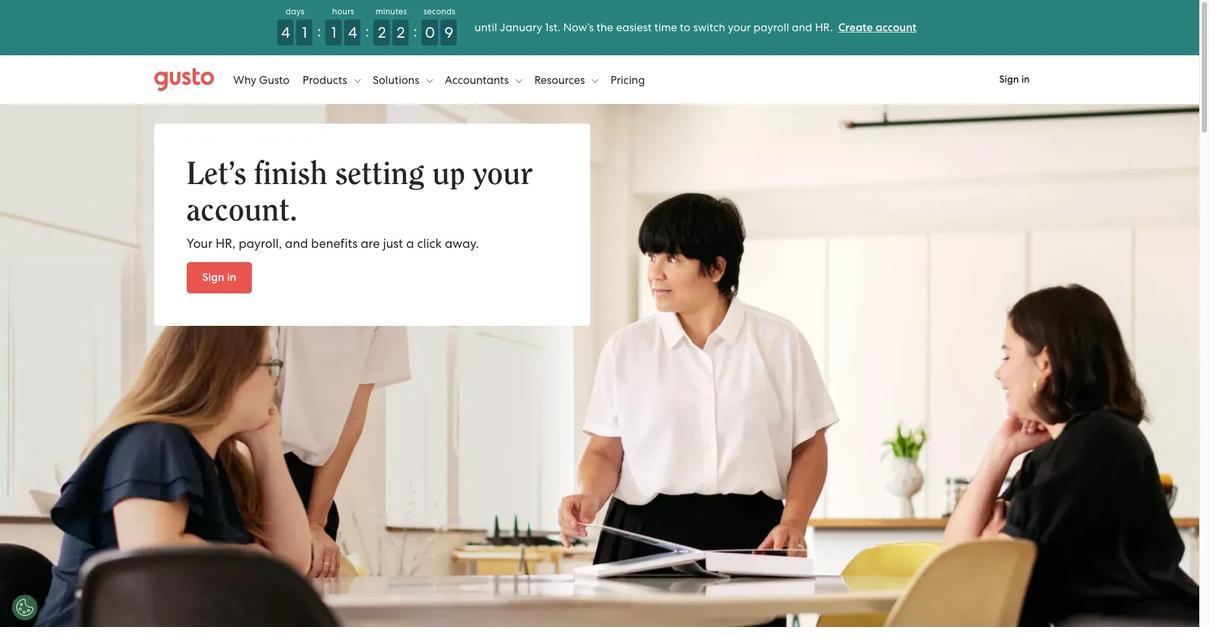 Task type: locate. For each thing, give the bounding box(es) containing it.
1 horizontal spatial 2
[[397, 23, 405, 42]]

2
[[378, 23, 386, 42], [397, 23, 405, 42]]

1 horizontal spatial sign in
[[1000, 74, 1030, 85]]

payroll,
[[239, 236, 282, 251]]

sign in
[[1000, 74, 1030, 85], [202, 271, 237, 284]]

1 vertical spatial in
[[227, 271, 237, 284]]

gusto
[[259, 73, 290, 86]]

0 horizontal spatial 1
[[302, 23, 307, 42]]

1
[[302, 23, 307, 42], [331, 23, 337, 42]]

accountants button
[[445, 60, 523, 99]]

1 : from the left
[[317, 22, 321, 40]]

1 horizontal spatial sign in link
[[984, 65, 1046, 94]]

1 horizontal spatial 4
[[348, 23, 357, 42]]

minutes
[[376, 7, 407, 16]]

and left hr.
[[792, 21, 813, 34]]

sign in inside let's finish setting up your account. main content
[[202, 271, 237, 284]]

1 horizontal spatial in
[[1022, 74, 1030, 85]]

: for 4
[[365, 22, 369, 40]]

2 horizontal spatial :
[[414, 22, 417, 40]]

2 2 from the left
[[397, 23, 405, 42]]

4
[[281, 23, 290, 42], [348, 23, 357, 42]]

2 : from the left
[[365, 22, 369, 40]]

let's finish setting up your account.
[[187, 158, 533, 227]]

1 vertical spatial and
[[285, 236, 308, 251]]

time
[[655, 21, 677, 34]]

1 vertical spatial sign in
[[202, 271, 237, 284]]

sign
[[1000, 74, 1019, 85], [202, 271, 225, 284]]

0 horizontal spatial sign in link
[[187, 262, 252, 294]]

0 horizontal spatial 2
[[378, 23, 386, 42]]

create
[[839, 21, 873, 35]]

0 horizontal spatial and
[[285, 236, 308, 251]]

setting
[[335, 158, 424, 190]]

1 1 from the left
[[302, 23, 307, 42]]

resources
[[535, 73, 588, 86]]

solutions button
[[373, 60, 433, 99]]

your right up
[[473, 158, 533, 190]]

0 vertical spatial and
[[792, 21, 813, 34]]

0 horizontal spatial in
[[227, 271, 237, 284]]

1 horizontal spatial sign
[[1000, 74, 1019, 85]]

1 vertical spatial sign in link
[[187, 262, 252, 294]]

:
[[317, 22, 321, 40], [365, 22, 369, 40], [414, 22, 417, 40]]

0 horizontal spatial sign in
[[202, 271, 237, 284]]

1 vertical spatial sign
[[202, 271, 225, 284]]

1 horizontal spatial your
[[728, 21, 751, 34]]

main element
[[154, 60, 1046, 99]]

0 vertical spatial sign in
[[1000, 74, 1030, 85]]

your inside let's finish setting up your account.
[[473, 158, 533, 190]]

hr.
[[815, 21, 833, 34]]

0 horizontal spatial sign
[[202, 271, 225, 284]]

0 horizontal spatial 4
[[281, 23, 290, 42]]

1 horizontal spatial and
[[792, 21, 813, 34]]

resources button
[[535, 60, 599, 99]]

1 down hours
[[331, 23, 337, 42]]

sign inside let's finish setting up your account. main content
[[202, 271, 225, 284]]

0 horizontal spatial your
[[473, 158, 533, 190]]

just
[[383, 236, 403, 251]]

1st.
[[545, 21, 561, 34]]

your
[[187, 236, 213, 251]]

and right payroll,
[[285, 236, 308, 251]]

to
[[680, 21, 691, 34]]

0 horizontal spatial :
[[317, 22, 321, 40]]

your right switch on the right
[[728, 21, 751, 34]]

1 horizontal spatial 1
[[331, 23, 337, 42]]

in
[[1022, 74, 1030, 85], [227, 271, 237, 284]]

payroll
[[754, 21, 789, 34]]

the
[[597, 21, 614, 34]]

now's
[[563, 21, 594, 34]]

a
[[406, 236, 414, 251]]

0 vertical spatial sign in link
[[984, 65, 1046, 94]]

4 down hours
[[348, 23, 357, 42]]

let's
[[187, 158, 246, 190]]

in inside main content
[[227, 271, 237, 284]]

until january 1st. now's the easiest time to switch your payroll and hr. create account
[[475, 21, 917, 35]]

accountants
[[445, 73, 512, 86]]

let's finish setting up your account. main content
[[0, 104, 1200, 628]]

create account link
[[839, 21, 917, 35]]

4 down days
[[281, 23, 290, 42]]

seconds
[[424, 7, 456, 16]]

0 vertical spatial your
[[728, 21, 751, 34]]

benefits
[[311, 236, 358, 251]]

1 down days
[[302, 23, 307, 42]]

sign in link inside let's finish setting up your account. main content
[[187, 262, 252, 294]]

your
[[728, 21, 751, 34], [473, 158, 533, 190]]

online payroll services, hr, and benefits | gusto image
[[154, 68, 214, 91]]

1 vertical spatial your
[[473, 158, 533, 190]]

3 : from the left
[[414, 22, 417, 40]]

1 horizontal spatial :
[[365, 22, 369, 40]]

0 vertical spatial sign
[[1000, 74, 1019, 85]]

and
[[792, 21, 813, 34], [285, 236, 308, 251]]

sign in link
[[984, 65, 1046, 94], [187, 262, 252, 294]]

0 vertical spatial in
[[1022, 74, 1030, 85]]

sign in inside the main element
[[1000, 74, 1030, 85]]

2 4 from the left
[[348, 23, 357, 42]]



Task type: vqa. For each thing, say whether or not it's contained in the screenshot.
us
no



Task type: describe. For each thing, give the bounding box(es) containing it.
click
[[417, 236, 442, 251]]

account.
[[187, 195, 298, 227]]

finish
[[254, 158, 328, 190]]

2 1 from the left
[[331, 23, 337, 42]]

your inside until january 1st. now's the easiest time to switch your payroll and hr. create account
[[728, 21, 751, 34]]

days
[[286, 7, 305, 16]]

why gusto
[[233, 73, 290, 86]]

sign in link inside the main element
[[984, 65, 1046, 94]]

account
[[876, 21, 917, 35]]

until
[[475, 21, 497, 34]]

solutions
[[373, 73, 422, 86]]

sign inside the main element
[[1000, 74, 1019, 85]]

easiest
[[616, 21, 652, 34]]

pricing
[[611, 73, 645, 86]]

why
[[233, 73, 256, 86]]

9
[[445, 23, 454, 42]]

and inside let's finish setting up your account. main content
[[285, 236, 308, 251]]

hours
[[332, 7, 354, 16]]

products button
[[303, 60, 361, 99]]

switch
[[693, 21, 726, 34]]

and inside until january 1st. now's the easiest time to switch your payroll and hr. create account
[[792, 21, 813, 34]]

up
[[432, 158, 466, 190]]

0
[[425, 23, 435, 42]]

: for 1
[[317, 22, 321, 40]]

why gusto link
[[233, 60, 290, 99]]

january
[[500, 21, 543, 34]]

1 2 from the left
[[378, 23, 386, 42]]

products
[[303, 73, 350, 86]]

hr,
[[216, 236, 236, 251]]

1 4 from the left
[[281, 23, 290, 42]]

pricing link
[[611, 60, 645, 99]]

: for 2
[[414, 22, 417, 40]]

your hr, payroll, and benefits are just a click away.
[[187, 236, 479, 251]]

away.
[[445, 236, 479, 251]]

are
[[361, 236, 380, 251]]



